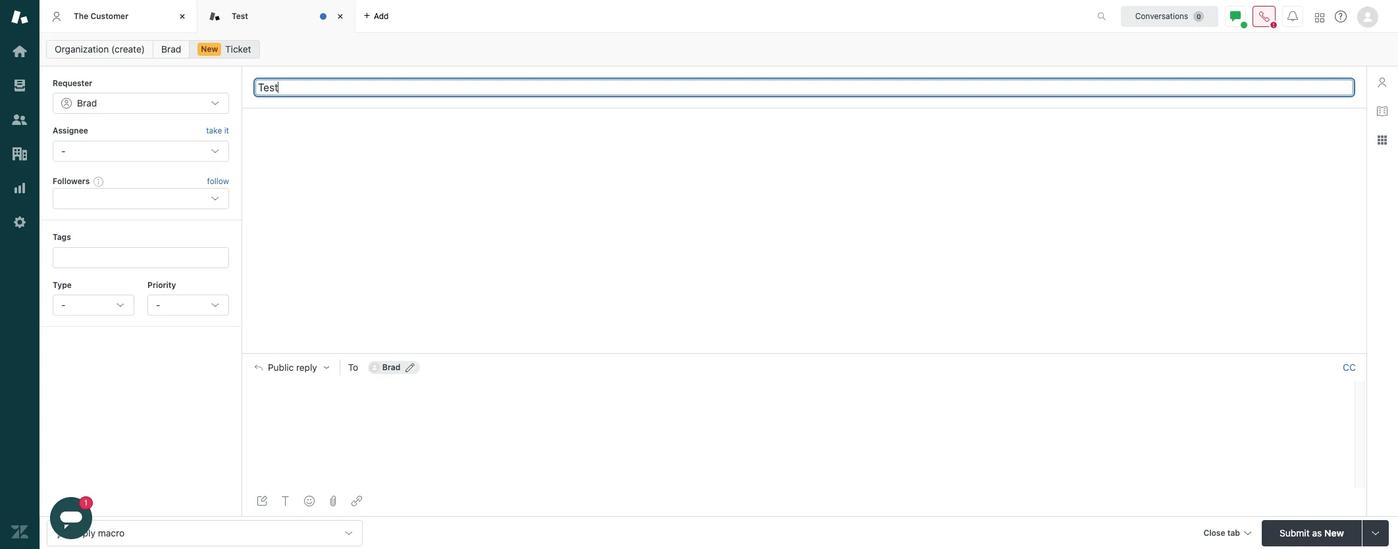 Task type: vqa. For each thing, say whether or not it's contained in the screenshot.
Close Icon
yes



Task type: describe. For each thing, give the bounding box(es) containing it.
zendesk image
[[11, 524, 28, 541]]

priority
[[147, 280, 176, 290]]

follow button
[[207, 176, 229, 188]]

followers element
[[53, 188, 229, 209]]

public reply button
[[243, 354, 340, 382]]

zendesk products image
[[1315, 13, 1325, 22]]

brad inside secondary element
[[161, 43, 181, 55]]

the
[[74, 11, 88, 21]]

to
[[348, 362, 358, 373]]

info on adding followers image
[[94, 176, 104, 187]]

customer
[[91, 11, 128, 21]]

add attachment image
[[328, 496, 338, 507]]

add
[[374, 11, 389, 21]]

follow
[[207, 176, 229, 186]]

test tab
[[198, 0, 356, 33]]

klobrad84@gmail.com image
[[369, 363, 380, 373]]

- button for type
[[53, 295, 134, 316]]

draft mode image
[[257, 496, 267, 507]]

take it button
[[206, 125, 229, 138]]

notifications image
[[1288, 11, 1298, 21]]

public
[[268, 363, 294, 373]]

Tags field
[[63, 251, 217, 264]]

brad for requester
[[77, 98, 97, 109]]

close tab
[[1204, 528, 1240, 538]]

tab
[[1228, 528, 1240, 538]]

format text image
[[280, 496, 291, 507]]

followers
[[53, 176, 90, 186]]

zendesk support image
[[11, 9, 28, 26]]

take it
[[206, 126, 229, 136]]

apply
[[71, 528, 95, 539]]

organization
[[55, 43, 109, 55]]

as
[[1312, 528, 1322, 539]]

the customer
[[74, 11, 128, 21]]

assignee element
[[53, 141, 229, 162]]

Subject field
[[255, 79, 1354, 95]]

tags
[[53, 233, 71, 242]]

customer context image
[[1377, 77, 1388, 88]]

- button for priority
[[147, 295, 229, 316]]

close
[[1204, 528, 1226, 538]]

conversations
[[1135, 11, 1189, 21]]

organization (create) button
[[46, 40, 153, 59]]

- for type
[[61, 300, 65, 311]]

brad link
[[153, 40, 190, 59]]

requester element
[[53, 93, 229, 114]]

test
[[232, 11, 248, 21]]

add button
[[356, 0, 397, 32]]

displays possible ticket submission types image
[[1371, 528, 1381, 539]]

insert emojis image
[[304, 496, 315, 507]]



Task type: locate. For each thing, give the bounding box(es) containing it.
submit
[[1280, 528, 1310, 539]]

- button
[[53, 295, 134, 316], [147, 295, 229, 316]]

get started image
[[11, 43, 28, 60]]

- button down type
[[53, 295, 134, 316]]

organizations image
[[11, 146, 28, 163]]

- down type
[[61, 300, 65, 311]]

brad inside requester element
[[77, 98, 97, 109]]

brad down requester
[[77, 98, 97, 109]]

1 horizontal spatial new
[[1325, 528, 1344, 539]]

reporting image
[[11, 180, 28, 197]]

- button down priority
[[147, 295, 229, 316]]

(create)
[[111, 43, 145, 55]]

0 horizontal spatial new
[[201, 44, 218, 54]]

2 vertical spatial brad
[[382, 363, 401, 373]]

edit user image
[[406, 363, 415, 373]]

1 vertical spatial brad
[[77, 98, 97, 109]]

button displays agent's chat status as online. image
[[1231, 11, 1241, 21]]

new
[[201, 44, 218, 54], [1325, 528, 1344, 539]]

- down priority
[[156, 300, 160, 311]]

get help image
[[1335, 11, 1347, 22]]

1 horizontal spatial brad
[[161, 43, 181, 55]]

ticket
[[225, 43, 251, 55]]

add link (cmd k) image
[[352, 496, 362, 507]]

the customer tab
[[40, 0, 198, 33]]

brad down close icon at the left top
[[161, 43, 181, 55]]

new left ticket
[[201, 44, 218, 54]]

assignee
[[53, 126, 88, 136]]

organization (create)
[[55, 43, 145, 55]]

apply macro
[[71, 528, 124, 539]]

main element
[[0, 0, 40, 550]]

close tab button
[[1198, 520, 1257, 549]]

-
[[61, 145, 65, 157], [61, 300, 65, 311], [156, 300, 160, 311]]

customers image
[[11, 111, 28, 128]]

brad
[[161, 43, 181, 55], [77, 98, 97, 109], [382, 363, 401, 373]]

close image
[[176, 10, 189, 23]]

conversations button
[[1121, 6, 1219, 27]]

new right as
[[1325, 528, 1344, 539]]

minimize composer image
[[799, 348, 810, 359]]

type
[[53, 280, 72, 290]]

brad right klobrad84@gmail.com image
[[382, 363, 401, 373]]

0 vertical spatial brad
[[161, 43, 181, 55]]

secondary element
[[40, 36, 1398, 63]]

0 horizontal spatial - button
[[53, 295, 134, 316]]

take
[[206, 126, 222, 136]]

public reply
[[268, 363, 317, 373]]

views image
[[11, 77, 28, 94]]

submit as new
[[1280, 528, 1344, 539]]

1 - button from the left
[[53, 295, 134, 316]]

cc
[[1343, 362, 1356, 373]]

admin image
[[11, 214, 28, 231]]

0 horizontal spatial brad
[[77, 98, 97, 109]]

macro
[[98, 528, 124, 539]]

- for priority
[[156, 300, 160, 311]]

0 vertical spatial new
[[201, 44, 218, 54]]

cc button
[[1343, 362, 1356, 374]]

it
[[224, 126, 229, 136]]

- down 'assignee'
[[61, 145, 65, 157]]

1 vertical spatial new
[[1325, 528, 1344, 539]]

brad for to
[[382, 363, 401, 373]]

new inside secondary element
[[201, 44, 218, 54]]

close image
[[334, 10, 347, 23]]

- inside assignee element
[[61, 145, 65, 157]]

1 horizontal spatial - button
[[147, 295, 229, 316]]

2 horizontal spatial brad
[[382, 363, 401, 373]]

2 - button from the left
[[147, 295, 229, 316]]

requester
[[53, 78, 92, 88]]

apps image
[[1377, 135, 1388, 146]]

knowledge image
[[1377, 106, 1388, 117]]

reply
[[296, 363, 317, 373]]

tabs tab list
[[40, 0, 1084, 33]]



